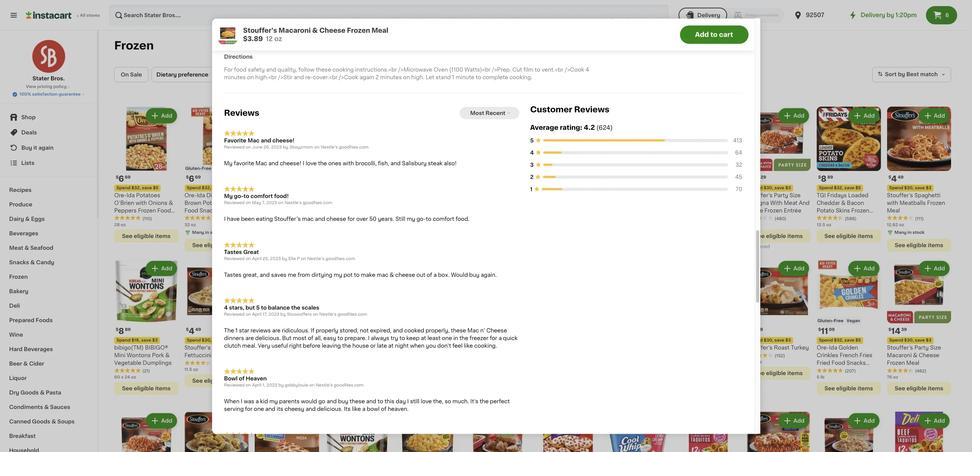 Task type: describe. For each thing, give the bounding box(es) containing it.
o'brien
[[114, 200, 134, 206]]

quality,
[[278, 67, 297, 73]]

for inside when i was a kid my parents would go and buy these and to this day i still love the, so much. it's the perfect serving for one and its cheesy and delicious. its like a bowl of heaven.
[[245, 407, 253, 412]]

potassium
[[332, 34, 360, 39]]

tgi for tgi fridays loaded cheddar & bacon potato skins frozen snacks
[[817, 193, 827, 198]]

cheese up potassium
[[330, 26, 351, 32]]

1 bagel from the top
[[466, 193, 481, 198]]

reviewed inside "tastes great reviewed on april 25, 2023 by elle p on nestle's goodnes.com"
[[224, 257, 245, 261]]

frozen inside the stouffer's party size chicken enchiladas frozen entrée
[[466, 361, 484, 366]]

sauce inside stouffer's lasagna with meat & sauce frozen meal
[[346, 353, 363, 358]]

1 horizontal spatial are
[[272, 328, 281, 334]]

steak inside the stouffer's classics salisbury steak frozen entrée
[[422, 353, 437, 358]]

instacart logo image
[[26, 11, 72, 20]]

2 horizontal spatial annatto
[[567, 19, 588, 24]]

size inside ore-ida golden crinkles french fries fried food snacks frozen potatoes value size
[[817, 376, 828, 381]]

$ for stouffer's party size macaroni & cheese frozen meal
[[889, 328, 892, 332]]

gluten-free vegan for ★★★★★
[[256, 319, 298, 323]]

0 vertical spatial water,
[[422, 19, 439, 24]]

to up night
[[400, 336, 405, 341]]

see eligible items for ore-ida golden thick cut steak french fries fried food snacks frozen potatoes
[[263, 395, 311, 401]]

spend $30, save $3 for stouffer's spaghetti with meatballs frozen meal
[[890, 186, 932, 190]]

stouffer's for stouffer's party size chicken enchiladas frozen entrée
[[466, 345, 492, 351]]

1 horizontal spatial wheat
[[353, 19, 370, 24]]

1 vertical spatial mac
[[377, 273, 389, 278]]

properly
[[316, 328, 339, 334]]

& inside stouffer's lasagna with meat & sauce frozen meal
[[340, 353, 345, 358]]

a left kid
[[256, 399, 259, 405]]

stouffer's spaghetti with meatballs frozen meal
[[888, 193, 946, 213]]

cheese inside the 1 star reviews are ridiculous. if properly stored, not expired, and cooked properly, these mac n' cheese dinners are delicious. but most of all, easy to prepare. i always try to keep at least one in the freezer for a quick clutch meal. very useful right before leaving the house or late at night when you don't feel like cooking.
[[487, 328, 507, 334]]

cooked
[[224, 19, 245, 24]]

my for my favorite mac and cheese! i love the ones with brocolli, fish, and salisbury steak also!
[[224, 161, 233, 166]]

stock inside '12 oz many in stock'
[[281, 223, 293, 227]]

cheese down (water,
[[282, 26, 303, 32]]

dairy & eggs link
[[5, 212, 93, 226]]

0 horizontal spatial color),
[[224, 26, 242, 32]]

seasoned
[[564, 200, 590, 206]]

to inside when i was a kid my parents would go and buy these and to this day i still love the, so much. it's the perfect serving for one and its cheesy and delicious. its like a bowl of heaven.
[[378, 399, 383, 405]]

snacks inside ore-ida golden thick cut steak french fries fried food snacks frozen potatoes
[[285, 361, 304, 366]]

2 horizontal spatial color),
[[553, 34, 572, 39]]

my go-to comfort food! reviewed on may 7, 2023 on nestle's goodnes.com
[[224, 194, 333, 205]]

(462)
[[916, 369, 927, 373]]

oz up '1,'
[[261, 375, 266, 380]]

tgi fridays loaded cheddar & bacon potato skins frozen snacks
[[817, 193, 870, 221]]

policy
[[53, 85, 67, 89]]

2023 inside my go-to comfort food! reviewed on may 7, 2023 on nestle's goodnes.com
[[267, 201, 277, 205]]

5 left "lb"
[[817, 375, 820, 380]]

protein
[[616, 19, 632, 23]]

bacon
[[848, 200, 865, 206]]

my inside when i was a kid my parents would go and buy these and to this day i still love the, so much. it's the perfect serving for one and its cheesy and delicious. its like a bowl of heaven.
[[270, 399, 278, 405]]

natural
[[461, 34, 480, 39]]

when
[[224, 399, 240, 405]]

goodnes.com inside 4 stars, but 5 to balance the scales reviewed on april 17, 2023 by stooouffers on nestle's goodnes.com
[[338, 313, 368, 317]]

favorite mac and cheese! reviewed on june 26, 2023 by 3boyzmom on nestle's goodnes.com
[[224, 138, 369, 149]]

snacks inside ore-ida golden crinkles french fries fried food snacks frozen potatoes value size
[[847, 361, 867, 366]]

salt, up extract, in the left top of the page
[[264, 34, 275, 39]]

1 vertical spatial cheese
[[396, 273, 415, 278]]

$30, for stouffer's party size macaroni & cheese frozen meal
[[905, 338, 915, 343]]

snacks inside bagel bites cheese & pepperoni mini pizza bagel frozen food snacks
[[466, 216, 485, 221]]

tastes for tastes great reviewed on april 25, 2023 by elle p on nestle's goodnes.com
[[224, 250, 242, 255]]

1 horizontal spatial at
[[421, 336, 427, 341]]

ore-ida potatoes o'brien with onions & peppers frozen food snacks
[[114, 193, 173, 221]]

6 inside button
[[946, 13, 950, 18]]

potatoes inside ore-ida diced hash brown potatoes frozen food snacks
[[203, 200, 227, 206]]

0 horizontal spatial mac
[[302, 217, 314, 222]]

fries inside ore-ida golden thick cut steak french fries fried food snacks frozen potatoes
[[302, 353, 315, 358]]

21g
[[633, 19, 641, 23]]

49 for stouffer's classics fettuccini alfredo
[[195, 328, 201, 332]]

gluten-free vegan right 3
[[537, 166, 580, 171]]

on down but
[[246, 313, 251, 317]]

daily
[[633, 31, 644, 35]]

sauce inside the tgi fridays mozzarella sticks with marinara sauce
[[677, 208, 693, 213]]

also!
[[444, 161, 457, 166]]

pizza
[[507, 200, 521, 206]]

1 vertical spatial at
[[389, 344, 394, 349]]

& inside stouffer's party size macaroni & cheese frozen meal
[[914, 353, 918, 358]]

wontons
[[127, 353, 151, 358]]

i left still
[[408, 399, 409, 405]]

cheddar inside tgi fridays loaded cheddar & bacon potato skins frozen snacks
[[817, 200, 841, 206]]

in right '1,'
[[276, 383, 280, 387]]

house
[[353, 344, 369, 349]]

on down heaven
[[246, 384, 251, 388]]

the inside 4 stars, but 5 to balance the scales reviewed on april 17, 2023 by stooouffers on nestle's goodnes.com
[[291, 305, 301, 311]]

$30, for stouffer's classics fettuccini alfredo
[[202, 338, 212, 343]]

0 horizontal spatial again
[[39, 145, 54, 151]]

0 horizontal spatial cheese
[[327, 217, 346, 222]]

100% satisfaction guarantee button
[[12, 90, 85, 98]]

potatoes inside ore-ida golden thick cut steak french fries fried food snacks frozen potatoes
[[274, 368, 298, 373]]

items for stouffer's roast turkey
[[788, 371, 803, 376]]

2 inside for food safety and quality, follow these cooking instructions.<br />microwave oven (1100 watts)<br />prep. cut film to vent.<br />cook 4 minutes on high.<br />stir and re-cover.<br />cook again 2 minutes on high. let stand 1 minute to complete cooking.
[[376, 75, 379, 80]]

much.
[[453, 399, 469, 405]]

spend for bibigo(tm) bibigo® mini wontons pork & vegetable dumplings
[[117, 338, 131, 343]]

roast
[[775, 345, 790, 351]]

and right fish,
[[391, 161, 401, 166]]

average
[[531, 125, 559, 131]]

oz right 90
[[754, 223, 759, 227]]

enchiladas
[[489, 353, 518, 358]]

for inside the 1 star reviews are ridiculous. if properly stored, not expired, and cooked properly, these mac n' cheese dinners are delicious. but most of all, easy to prepare. i always try to keep at least one in the freezer for a quick clutch meal. very useful right before leaving the house or late at night when you don't feel like cooking.
[[490, 336, 498, 341]]

save for stouffer's classics fettuccini alfredo
[[213, 338, 223, 343]]

see for ore-ida potatoes o'brien with onions & peppers frozen food snacks
[[122, 233, 133, 239]]

& left pasta
[[40, 390, 45, 396]]

2023 inside bowl of heaven reviewed on april 1, 2023 by gxbbylouie on nestle's goodnes.com
[[267, 384, 277, 388]]

with inside ore-ida potatoes o'brien with onions & peppers frozen food snacks
[[136, 200, 147, 206]]

to inside 4 stars, but 5 to balance the scales reviewed on april 17, 2023 by stooouffers on nestle's goodnes.com
[[261, 305, 267, 311]]

$30, for stouffer's classics salisbury steak frozen entrée
[[413, 338, 422, 343]]

one inside the 1 star reviews are ridiculous. if properly stored, not expired, and cooked properly, these mac n' cheese dinners are delicious. but most of all, easy to prepare. i always try to keep at least one in the freezer for a quick clutch meal. very useful right before leaving the house or late at night when you don't feel like cooking.
[[442, 336, 452, 341]]

spend $32, save $5 for tgi fridays mozzarella sticks with marinara sauce
[[679, 186, 721, 190]]

1 horizontal spatial reviews
[[575, 106, 610, 114]]

food inside ore-ida shredded hash brown potatoes frozen food snacks
[[325, 208, 339, 213]]

69 for diced
[[195, 175, 201, 179]]

2023 inside favorite mac and cheese! reviewed on june 26, 2023 by 3boyzmom on nestle's goodnes.com
[[271, 145, 282, 149]]

on left high.
[[404, 75, 410, 80]]

love inside when i was a kid my parents would go and buy these and to this day i still love the, so much. it's the perfect serving for one and its cheesy and delicious. its like a bowl of heaven.
[[421, 399, 432, 405]]

reviews
[[251, 328, 271, 334]]

0 vertical spatial beverages
[[9, 231, 38, 236]]

28 for ore-ida golden thick cut steak french fries fried food snacks frozen potatoes
[[255, 375, 260, 380]]

gluten-free vegan for (207)
[[818, 319, 861, 323]]

and down would
[[306, 407, 316, 412]]

freezer
[[470, 336, 489, 341]]

june
[[252, 145, 263, 149]]

free right 3
[[553, 166, 563, 171]]

& right 'beer'
[[23, 361, 28, 367]]

and
[[800, 200, 810, 206]]

(94)
[[353, 217, 362, 221]]

$ for ore-ida golden thick cut steak french fries fried food snacks frozen potatoes
[[256, 328, 259, 332]]

$30, for stouffer's party size chicken enchiladas frozen entrée
[[483, 338, 493, 343]]

$ 6 69 for ore-ida potatoes o'brien with onions & peppers frozen food snacks
[[116, 175, 131, 183]]

again inside for food safety and quality, follow these cooking instructions.<br />microwave oven (1100 watts)<br />prep. cut film to vent.<br />cook 4 minutes on high.<br />stir and re-cover.<br />cook again 2 minutes on high. let stand 1 minute to complete cooking.
[[360, 75, 374, 80]]

5 left 59
[[330, 327, 335, 335]]

1 horizontal spatial comfort
[[433, 217, 455, 222]]

many in stock for (111)
[[895, 230, 925, 235]]

macaroni for stouffer's macaroni & cheese frozen meal
[[282, 193, 307, 198]]

i left was
[[241, 399, 243, 405]]

guarantee
[[59, 92, 81, 96]]

& inside ore-ida potatoes o'brien with onions & peppers frozen food snacks
[[169, 200, 173, 206]]

eggs
[[31, 216, 45, 222]]

on down food!
[[278, 201, 284, 205]]

bowl of heaven reviewed on april 1, 2023 by gxbbylouie on nestle's goodnes.com
[[224, 376, 364, 388]]

party for 29
[[775, 193, 789, 198]]

its
[[344, 407, 351, 412]]

ore- for ore-ida golden thick cut steak french fries fried food snacks frozen potatoes
[[255, 345, 267, 351]]

cooking. inside for food safety and quality, follow these cooking instructions.<br />microwave oven (1100 watts)<br />prep. cut film to vent.<br />cook 4 minutes on high.<br />stir and re-cover.<br />cook again 2 minutes on high. let stand 1 minute to complete cooking.
[[510, 75, 533, 80]]

it's
[[471, 399, 479, 405]]

and up 30
[[315, 217, 325, 222]]

spend $30, save $3 for stouffer's roast turkey
[[749, 338, 792, 343]]

lb
[[821, 375, 825, 380]]

the left ones
[[318, 161, 327, 166]]

meal inside stouffer's party size macaroni & cheese frozen meal
[[907, 361, 920, 366]]

salt, up natural
[[452, 26, 463, 32]]

bibigo(tm) bibigo® mini wontons pork & vegetable dumplings
[[114, 345, 172, 366]]

13.5 oz
[[817, 223, 832, 227]]

0 horizontal spatial annatto
[[465, 26, 486, 32]]

minute
[[456, 75, 475, 80]]

0 horizontal spatial reviews
[[224, 109, 259, 117]]

food inside ore-ida potatoes o'brien with onions & peppers frozen food snacks
[[157, 208, 171, 213]]

by inside favorite mac and cheese! reviewed on june 26, 2023 by 3boyzmom on nestle's goodnes.com
[[283, 145, 289, 149]]

daily
[[687, 36, 697, 40]]

a up general
[[684, 36, 686, 40]]

see eligible items button for stouffer's classics fettuccini alfredo
[[185, 375, 249, 388]]

to right still
[[426, 217, 432, 222]]

76
[[888, 375, 893, 380]]

tots
[[551, 200, 562, 206]]

wine link
[[5, 328, 93, 342]]

save for ore-ida golden crinkles french fries fried food snacks frozen potatoes value size
[[845, 338, 855, 343]]

& left candy
[[30, 260, 35, 265]]

0 vertical spatial my
[[407, 217, 416, 222]]

cooking. inside the 1 star reviews are ridiculous. if properly stored, not expired, and cooked properly, these mac n' cheese dinners are delicious. but most of all, easy to prepare. i always try to keep at least one in the freezer for a quick clutch meal. very useful right before leaving the house or late at night when you don't feel like cooking.
[[475, 344, 497, 349]]

see eligible items button for stouffer's lasagna with meat & sauce frozen meal
[[325, 382, 389, 395]]

see for stouffer's classics salisbury steak frozen entrée
[[403, 395, 414, 401]]

the up feel
[[460, 336, 469, 341]]

dairy
[[9, 216, 24, 222]]

(cream,
[[295, 34, 315, 39]]

save for ore-ida golden thick cut steak french fries fried food snacks frozen potatoes
[[283, 338, 293, 343]]

a down daily
[[637, 41, 640, 45]]

mini inside bibigo(tm) bibigo® mini wontons pork & vegetable dumplings
[[114, 353, 126, 358]]

stouffer's party size chicken enchiladas frozen entrée
[[466, 345, 520, 366]]

4 up night
[[400, 327, 406, 335]]

by left 1:20pm
[[887, 12, 895, 18]]

89 for tgi fridays mozzarella sticks with marinara sauce
[[687, 175, 693, 179]]

5 down average
[[531, 138, 534, 143]]

frozen inside stouffer's macaroni & cheese frozen meal $3.89 12 oz
[[347, 27, 370, 33]]

the down 'prepare.'
[[342, 344, 351, 349]]

recipes link
[[5, 183, 93, 197]]

49 inside 4 49
[[758, 328, 764, 332]]

delicious. inside when i was a kid my parents would go and buy these and to this day i still love the, so much. it's the perfect serving for one and its cheesy and delicious. its like a bowl of heaven.
[[317, 407, 343, 412]]

save for ore-ida diced hash brown potatoes frozen food snacks
[[212, 186, 222, 190]]

of right out
[[427, 273, 433, 278]]

save for bibigo(tm) bibigo® mini wontons pork & vegetable dumplings
[[141, 338, 151, 343]]

buy inside when i was a kid my parents would go and buy these and to this day i still love the, so much. it's the perfect serving for one and its cheesy and delicious. its like a bowl of heaven.
[[338, 399, 349, 405]]

with inside stouffer's spaghetti with meatballs frozen meal
[[888, 200, 899, 206]]

i right (80)
[[224, 217, 226, 222]]

0 vertical spatial />cook
[[565, 67, 585, 73]]

mac inside the 1 star reviews are ridiculous. if properly stored, not expired, and cooked properly, these mac n' cheese dinners are delicious. but most of all, easy to prepare. i always try to keep at least one in the freezer for a quick clutch meal. very useful right before leaving the house or late at night when you don't feel like cooking.
[[468, 328, 479, 334]]

2 horizontal spatial 1
[[531, 187, 533, 192]]

2 horizontal spatial wheat
[[533, 26, 551, 32]]

on right 'gxbbylouie'
[[310, 384, 315, 388]]

sauce inside stouffer's party size lasagna with meat and sauce frozen entrée
[[747, 208, 764, 213]]

& inside tgi fridays loaded cheddar & bacon potato skins frozen snacks
[[842, 200, 846, 206]]

spend for ore-ida potatoes o'brien with onions & peppers frozen food snacks
[[117, 186, 131, 190]]

comfort inside my go-to comfort food! reviewed on may 7, 2023 on nestle's goodnes.com
[[251, 194, 273, 199]]

spend for ore-ida golden thick cut steak french fries fried food snacks frozen potatoes
[[257, 338, 271, 343]]

1 horizontal spatial color),
[[487, 26, 505, 32]]

17.4 oz
[[396, 223, 410, 227]]

1 horizontal spatial milk,
[[409, 19, 421, 24]]

food inside the % daily value (dv) tells you how much a nutrient in a serving of food contributes to a daily diet. 2,000 calories a day is used for general nutrition advice.
[[641, 36, 651, 40]]

and up the high.<br at the top of page
[[266, 67, 276, 73]]

to down watts)<br
[[476, 75, 482, 80]]

save for ore-ida potatoes o'brien with onions & peppers frozen food snacks
[[142, 186, 152, 190]]

frozen up sale
[[114, 40, 154, 51]]

and inside the 1 star reviews are ridiculous. if properly stored, not expired, and cooked properly, these mac n' cheese dinners are delicious. but most of all, easy to prepare. i always try to keep at least one in the freezer for a quick clutch meal. very useful right before leaving the house or late at night when you don't feel like cooking.
[[393, 328, 403, 334]]

frozen inside the stouffer's classics salisbury steak frozen entrée
[[438, 353, 456, 358]]

enzymes,
[[540, 19, 566, 24]]

a right the cart
[[737, 31, 739, 35]]

on down scales
[[313, 313, 318, 317]]

1 vertical spatial />cook
[[339, 75, 359, 80]]

salt, up bleached
[[527, 19, 538, 24]]

very
[[258, 344, 270, 349]]

0 vertical spatial flour,
[[337, 19, 352, 24]]

contributes
[[652, 36, 677, 40]]

(353)
[[213, 362, 224, 366]]

2 horizontal spatial milk,
[[513, 19, 525, 24]]

see eligible items button for stouffer's spaghetti with meatballs frozen meal
[[888, 239, 952, 252]]

feel
[[453, 344, 463, 349]]

$ for stouffer's classics fettuccini alfredo
[[186, 328, 189, 332]]

eligible for stouffer's lasagna with meat & sauce frozen meal
[[345, 386, 365, 391]]

$30, for stouffer's party size lasagna with meat and sauce frozen entrée
[[764, 186, 774, 190]]

cut inside for food safety and quality, follow these cooking instructions.<br />microwave oven (1100 watts)<br />prep. cut film to vent.<br />cook 4 minutes on high.<br />stir and re-cover.<br />cook again 2 minutes on high. let stand 1 minute to complete cooking.
[[513, 67, 523, 73]]

0 horizontal spatial love
[[306, 161, 317, 166]]

0 horizontal spatial are
[[246, 336, 254, 341]]

shredded inside ore-ida shredded hash brown potatoes frozen food snacks
[[347, 193, 373, 198]]

0 vertical spatial sponsored badge image
[[747, 245, 770, 249]]

on down great
[[246, 257, 251, 261]]

gluten-free vegan down my favorite mac and cheese! i love the ones with brocolli, fish, and salisbury steak also!
[[326, 166, 369, 171]]

ore- for ore-ida potatoes o'brien with onions & peppers frozen food snacks
[[114, 193, 127, 198]]

2 vertical spatial annatto
[[500, 34, 521, 39]]

save for tgi fridays loaded cheddar & bacon potato skins frozen snacks
[[845, 186, 855, 190]]

in inside the % daily value (dv) tells you how much a nutrient in a serving of food contributes to a daily diet. 2,000 calories a day is used for general nutrition advice.
[[732, 31, 736, 35]]

and left saves on the bottom left of page
[[260, 273, 270, 278]]

free down my favorite mac and cheese! i love the ones with brocolli, fish, and salisbury steak also!
[[343, 166, 352, 171]]

a up the 2,000
[[711, 31, 713, 35]]

see eligible items button for tgi fridays loaded cheddar & bacon potato skins frozen snacks
[[817, 230, 882, 243]]

eligible for ore-ida potatoes o'brien with onions & peppers frozen food snacks
[[134, 233, 154, 239]]

food inside bagel bites cheese & pepperoni mini pizza bagel frozen food snacks
[[502, 208, 515, 213]]

condiments & sauces link
[[5, 400, 93, 415]]

cider
[[29, 361, 44, 367]]

french inside ore-ida golden crinkles french fries fried food snacks frozen potatoes value size
[[840, 353, 859, 358]]

expired,
[[370, 328, 392, 334]]

29 inside 18 29
[[761, 175, 767, 179]]

1 minutes from the left
[[224, 75, 246, 80]]

with right ones
[[343, 161, 354, 166]]

0 horizontal spatial wheat
[[318, 19, 336, 24]]

food inside the "ore-ida extra crispy tater tots seasoned shredded food snacks frozen potatoes"
[[564, 208, 577, 213]]

but
[[282, 336, 292, 341]]

many inside '12 oz many in stock'
[[263, 223, 275, 227]]

nutrition
[[690, 41, 708, 45]]

stouffer's party size lasagna with meat and sauce frozen entrée
[[747, 193, 810, 213]]

goodnes.com for cheese
[[303, 201, 333, 205]]

on down 'safety'
[[247, 75, 254, 80]]

dry
[[9, 390, 19, 396]]

4 up the fettuccini
[[189, 327, 195, 335]]

stouffer's for stouffer's macaroni & cheese frozen meal $3.89 12 oz
[[243, 27, 277, 33]]

& right make
[[390, 273, 394, 278]]

french inside ore-ida golden thick cut steak french fries fried food snacks frozen potatoes
[[282, 353, 301, 358]]

and right go
[[327, 399, 337, 405]]

1 vertical spatial 2
[[531, 175, 534, 180]]

see for stouffer's roast turkey
[[755, 371, 765, 376]]

loaded
[[849, 193, 869, 198]]

$5 for ore-ida golden thick cut steak french fries fried food snacks frozen potatoes
[[294, 338, 299, 343]]

cheese inside bagel bites cheese & pepperoni mini pizza bagel frozen food snacks
[[497, 193, 518, 198]]

still
[[396, 217, 406, 222]]

buy it again
[[21, 145, 54, 151]]

spend $32, save $5 for ore-ida potatoes o'brien with onions & peppers frozen food snacks
[[117, 186, 159, 190]]

and down 26, on the top
[[269, 161, 279, 166]]

oz right 11.5
[[193, 368, 198, 372]]

$32, for ore-ida diced hash brown potatoes frozen food snacks
[[202, 186, 211, 190]]

6 for (110)
[[119, 175, 124, 183]]

45
[[736, 175, 743, 180]]

a left bowl
[[363, 407, 366, 412]]

save for stouffer's roast turkey
[[775, 338, 785, 343]]

product group containing stouffer's macaroni & cheese frozen meal
[[255, 107, 319, 244]]

and up bowl
[[367, 399, 377, 405]]

pasta
[[46, 390, 61, 396]]

and left re-
[[294, 75, 304, 80]]

1 vertical spatial mac
[[256, 161, 267, 166]]

spend $30, save $3 for stouffer's party size lasagna with meat and sauce frozen entrée
[[749, 186, 792, 190]]

goodnes.com inside favorite mac and cheese! reviewed on june 26, 2023 by 3boyzmom on nestle's goodnes.com
[[339, 145, 369, 149]]

to right film
[[535, 67, 541, 73]]

$30, for stouffer's lasagna with meat & sauce frozen meal
[[343, 338, 352, 343]]

4 up stouffer's spaghetti with meatballs frozen meal
[[892, 175, 898, 183]]

in down meatballs
[[908, 230, 912, 235]]

fridays for cheddar
[[828, 193, 848, 198]]

spend for stouffer's party size macaroni & cheese frozen meal
[[890, 338, 904, 343]]

1 horizontal spatial my
[[334, 273, 342, 278]]

0 horizontal spatial milk,
[[377, 26, 390, 32]]

$ 6 69 for ore-ida golden thick cut steak french fries fried food snacks frozen potatoes
[[256, 327, 271, 335]]

brocolli,
[[356, 161, 377, 166]]

12 inside '12 oz many in stock'
[[255, 215, 259, 219]]

13.5
[[817, 223, 826, 227]]

4 up the stouffer's roast turkey
[[751, 327, 757, 335]]

by inside "tastes great reviewed on april 25, 2023 by elle p on nestle's goodnes.com"
[[282, 257, 288, 261]]

condiments
[[9, 405, 43, 410]]

these inside the 1 star reviews are ridiculous. if properly stored, not expired, and cooked properly, these mac n' cheese dinners are delicious. but most of all, easy to prepare. i always try to keep at least one in the freezer for a quick clutch meal. very useful right before leaving the house or late at night when you don't feel like cooking.
[[451, 328, 467, 334]]

1 inside the 1 star reviews are ridiculous. if properly stored, not expired, and cooked properly, these mac n' cheese dinners are delicious. but most of all, easy to prepare. i always try to keep at least one in the freezer for a quick clutch meal. very useful right before leaving the house or late at night when you don't feel like cooking.
[[236, 328, 238, 334]]

1 vertical spatial beverages
[[24, 347, 53, 352]]

complete
[[483, 75, 509, 80]]

potatoes inside ore-ida potatoes o'brien with onions & peppers frozen food snacks
[[136, 193, 160, 198]]

0 horizontal spatial cheddar
[[244, 26, 267, 32]]

stand
[[436, 75, 451, 80]]

ida for ore-ida shredded hash brown potatoes frozen food snacks
[[338, 193, 346, 198]]

frozen inside stouffer's party size lasagna with meat and sauce frozen entrée
[[765, 208, 783, 213]]

items for stouffer's party size lasagna with meat and sauce frozen entrée
[[788, 233, 803, 239]]

bros.
[[51, 76, 65, 81]]

stored,
[[340, 328, 359, 334]]

and left its
[[266, 407, 276, 412]]

& left eggs
[[25, 216, 30, 222]]

cooking
[[333, 67, 354, 73]]

bowl
[[367, 407, 380, 412]]

$5 for tgi fridays loaded cheddar & bacon potato skins frozen snacks
[[856, 186, 862, 190]]

late
[[377, 344, 387, 349]]

$ 18 29
[[467, 327, 486, 335]]

deals link
[[5, 125, 93, 140]]

to right pot
[[354, 273, 360, 278]]

spend $30, save $3 for stouffer's party size chicken enchiladas frozen entrée
[[468, 338, 510, 343]]

oz right 13.5
[[827, 223, 832, 227]]

1 vertical spatial flour,
[[552, 26, 567, 32]]

eligible for ore-ida golden crinkles french fries fried food snacks frozen potatoes value size
[[837, 386, 857, 391]]

oz right 76
[[894, 375, 899, 380]]

oz down ore-ida diced hash brown potatoes frozen food snacks
[[191, 223, 196, 227]]

0 vertical spatial buy
[[470, 273, 480, 278]]

gxbbylouie
[[285, 384, 308, 388]]

to down 59
[[338, 336, 343, 341]]

spend for tgi fridays loaded cheddar & bacon potato skins frozen snacks
[[820, 186, 834, 190]]

goodnes.com for my
[[326, 257, 356, 261]]

for left over
[[348, 217, 355, 222]]

1 horizontal spatial 18
[[751, 175, 761, 183]]

& left sauces in the left of the page
[[44, 405, 49, 410]]

49 for stouffer's classics salisbury steak frozen entrée
[[406, 328, 412, 332]]

meat inside stouffer's lasagna with meat & sauce frozen meal
[[325, 353, 339, 358]]

on left may
[[246, 201, 251, 205]]

add to cart button
[[680, 25, 749, 43]]

product group containing 11
[[817, 259, 882, 395]]

69 for extra
[[547, 175, 553, 179]]

32 for 32 oz
[[185, 223, 190, 227]]

one inside when i was a kid my parents would go and buy these and to this day i still love the, so much. it's the perfect serving for one and its cheesy and delicious. its like a bowl of heaven.
[[254, 407, 264, 412]]

oz right 17.4
[[405, 223, 410, 227]]

& left 'soups'
[[52, 419, 56, 425]]

spend for tgi fridays mozzarella sticks with marinara sauce
[[679, 186, 693, 190]]

stouffer's roast turkey
[[747, 345, 810, 351]]

1 horizontal spatial go-
[[417, 217, 426, 222]]

2 minutes from the left
[[380, 75, 402, 80]]

oz right 12.62
[[900, 223, 905, 227]]

in down ore-ida diced hash brown potatoes frozen food snacks
[[205, 230, 209, 235]]

see eligible items for stouffer's classics fettuccini alfredo
[[192, 378, 241, 384]]

april inside "tastes great reviewed on april 25, 2023 by elle p on nestle's goodnes.com"
[[252, 257, 262, 261]]

1 vertical spatial water,
[[433, 26, 450, 32]]

its
[[277, 407, 283, 412]]

calcium
[[311, 42, 333, 47]]

gluten),
[[372, 19, 393, 24]]

tgi for tgi fridays mozzarella sticks with marinara sauce
[[677, 193, 686, 198]]

stater bros. link
[[32, 40, 65, 82]]

with inside the tgi fridays mozzarella sticks with marinara sauce
[[694, 200, 706, 206]]

canned
[[9, 419, 31, 425]]

0 vertical spatial salisbury
[[402, 161, 427, 166]]

see eligible items for stouffer's roast turkey
[[755, 371, 803, 376]]

(maltodextrin,
[[422, 34, 460, 39]]

vegetable
[[114, 361, 141, 366]]

oz right 24
[[131, 375, 136, 380]]

& inside cooked macaroni (water, semolina wheat flour, wheat gluten), skim milk, water, cheddar cheese (cultured milk, salt, enzymes, annatto color), cheddar club cheese (cheddar cheese [cultured milk, salt, enzymes], water, salt, annatto color), bleached wheat flour, soybean oil, 2% or less of salt, butter (cream, salt), potassium chloride, butter flavor (maltodextrin, natural flavor, annatto & turmeric color), xanthan gum, yeast extract, lactic acid, calcium lactate
[[523, 34, 527, 39]]

of inside when i was a kid my parents would go and buy these and to this day i still love the, so much. it's the perfect serving for one and its cheesy and delicious. its like a bowl of heaven.
[[381, 407, 387, 412]]

cheese up natural
[[465, 19, 486, 24]]



Task type: locate. For each thing, give the bounding box(es) containing it.
star
[[239, 328, 249, 334]]

1 horizontal spatial with
[[771, 200, 783, 206]]

see down 12.62 oz
[[896, 243, 906, 248]]

the up stooouffers
[[291, 305, 301, 311]]

cheese inside stouffer's macaroni & cheese frozen meal
[[255, 200, 276, 206]]

recent
[[486, 110, 506, 116]]

hash for diced
[[224, 193, 238, 198]]

tgi inside the tgi fridays mozzarella sticks with marinara sauce
[[677, 193, 686, 198]]

3 reviewed from the top
[[224, 257, 245, 261]]

0 horizontal spatial $ 4 49
[[186, 327, 201, 335]]

advice.
[[709, 41, 724, 45]]

$30, down 18 29
[[764, 186, 774, 190]]

1 april from the top
[[252, 257, 262, 261]]

food down useful on the bottom left of page
[[270, 361, 283, 366]]

2 horizontal spatial cheddar
[[817, 200, 841, 206]]

ore- inside ore-ida potatoes o'brien with onions & peppers frozen food snacks
[[114, 193, 127, 198]]

food down onions
[[157, 208, 171, 213]]

$ 8 89 for bibigo(tm) bibigo® mini wontons pork & vegetable dumplings
[[116, 327, 131, 335]]

the for cooked macaroni (water, semolina wheat flour, wheat gluten), skim milk, water, cheddar cheese (cultured milk, salt, enzymes, annatto color), cheddar club cheese (cheddar cheese [cultured milk, salt, enzymes], water, salt, annatto color), bleached wheat flour, soybean oil, 2% or less of salt, butter (cream, salt), potassium chloride, butter flavor (maltodextrin, natural flavor, annatto & turmeric color), xanthan gum, yeast extract, lactic acid, calcium lactate
[[619, 31, 627, 35]]

save for stouffer's party size chicken enchiladas frozen entrée
[[494, 338, 504, 343]]

ore- inside ore-ida golden thick cut steak french fries fried food snacks frozen potatoes
[[255, 345, 267, 351]]

1 vertical spatial food
[[234, 67, 247, 73]]

28 up kid
[[255, 375, 260, 380]]

see eligible items button for stouffer's party size lasagna with meat and sauce frozen entrée
[[747, 230, 811, 243]]

2 fridays from the left
[[828, 193, 848, 198]]

food
[[641, 36, 651, 40], [234, 67, 247, 73]]

0 horizontal spatial 2
[[376, 75, 379, 80]]

instructions.<br
[[355, 67, 397, 73]]

fridays for sticks
[[687, 193, 707, 198]]

5 inside 4 stars, but 5 to balance the scales reviewed on april 17, 2023 by stooouffers on nestle's goodnes.com
[[256, 305, 260, 311]]

frozen down pepperoni on the top
[[482, 208, 500, 213]]

oz right 30
[[332, 223, 337, 227]]

tgi fridays mozzarella sticks with marinara sauce
[[677, 193, 737, 213]]

like right feel
[[464, 344, 473, 349]]

stouffer's for stouffer's macaroni & cheese frozen meal
[[255, 193, 281, 198]]

1 vertical spatial again
[[39, 145, 54, 151]]

1 horizontal spatial 28
[[255, 375, 260, 380]]

hash right diced
[[224, 193, 238, 198]]

many in stock down (80)
[[192, 230, 222, 235]]

$30, for stouffer's roast turkey
[[764, 338, 774, 343]]

$3 for stouffer's roast turkey
[[786, 338, 792, 343]]

product group containing 5
[[325, 259, 389, 395]]

$30, for stouffer's spaghetti with meatballs frozen meal
[[905, 186, 915, 190]]

food down crinkles
[[832, 361, 846, 366]]

0 vertical spatial cooking.
[[510, 75, 533, 80]]

see for ore-ida diced hash brown potatoes frozen food snacks
[[192, 243, 203, 248]]

eligible for stouffer's party size lasagna with meat and sauce frozen entrée
[[767, 233, 787, 239]]

xanthan
[[573, 34, 595, 39]]

frozen inside stouffer's spaghetti with meatballs frozen meal
[[928, 200, 946, 206]]

marinara
[[707, 200, 730, 206]]

1 vertical spatial love
[[421, 399, 432, 405]]

ore- for ore-ida extra crispy tater tots seasoned shredded food snacks frozen potatoes
[[536, 193, 548, 198]]

2 vertical spatial my
[[270, 399, 278, 405]]

the for ★★★★★
[[224, 328, 234, 334]]

$32, for tgi fridays mozzarella sticks with marinara sauce
[[694, 186, 704, 190]]

2 april from the top
[[252, 313, 262, 317]]

frozen up have at the top of the page
[[228, 200, 246, 206]]

party for 18
[[493, 345, 508, 351]]

you
[[678, 31, 686, 35], [426, 344, 436, 349]]

0 horizontal spatial 28
[[114, 223, 120, 227]]

frozen inside stouffer's party size macaroni & cheese frozen meal
[[888, 361, 906, 366]]

save for stouffer's party size lasagna with meat and sauce frozen entrée
[[775, 186, 785, 190]]

entrée down night
[[396, 361, 413, 366]]

a left box.
[[434, 273, 437, 278]]

hash for shredded
[[375, 193, 389, 198]]

meat inside stouffer's party size lasagna with meat and sauce frozen entrée
[[785, 200, 798, 206]]

1 vertical spatial 18
[[470, 327, 479, 335]]

see eligible items button for ore-ida potatoes o'brien with onions & peppers frozen food snacks
[[114, 230, 179, 243]]

frozen down bacon
[[852, 208, 870, 213]]

nestle's inside my go-to comfort food! reviewed on may 7, 2023 on nestle's goodnes.com
[[285, 201, 302, 205]]

gluten-free vegan for (80)
[[185, 166, 228, 171]]

0 vertical spatial 18
[[751, 175, 761, 183]]

see eligible items button up "heaven."
[[396, 391, 460, 404]]

& inside 'link'
[[25, 245, 29, 251]]

0 horizontal spatial party
[[493, 345, 508, 351]]

1 horizontal spatial brown
[[325, 200, 342, 206]]

these inside when i was a kid my parents would go and buy these and to this day i still love the, so much. it's the perfect serving for one and its cheesy and delicious. its like a bowl of heaven.
[[350, 399, 365, 405]]

spaghetti
[[915, 193, 941, 198]]

entrée inside the stouffer's classics salisbury steak frozen entrée
[[396, 361, 413, 366]]

love down 3boyzmom
[[306, 161, 317, 166]]

/>cook down cooking
[[339, 75, 359, 80]]

all
[[80, 13, 85, 18]]

ore- for ore-ida shredded hash brown potatoes frozen food snacks
[[325, 193, 338, 198]]

eligible for tgi fridays loaded cheddar & bacon potato skins frozen snacks
[[837, 233, 857, 239]]

golden
[[277, 345, 296, 351], [839, 345, 859, 351]]

2 hash from the left
[[375, 193, 389, 198]]

see eligible items for stouffer's lasagna with meat & sauce frozen meal
[[333, 386, 382, 391]]

$ 4 49 up keep
[[397, 327, 412, 335]]

make
[[361, 273, 376, 278]]

of right "bowl"
[[239, 376, 245, 382]]

on
[[247, 75, 254, 80], [404, 75, 410, 80], [246, 145, 251, 149], [315, 145, 320, 149], [246, 201, 251, 205], [278, 201, 284, 205], [246, 257, 251, 261], [301, 257, 306, 261], [246, 313, 251, 317], [313, 313, 318, 317], [246, 384, 251, 388], [310, 384, 315, 388]]

0 horizontal spatial 12
[[255, 215, 259, 219]]

ida for ore-ida golden crinkles french fries fried food snacks frozen potatoes value size
[[830, 345, 838, 351]]

brown for ore-ida diced hash brown potatoes frozen food snacks
[[185, 200, 202, 206]]

crispy
[[573, 193, 591, 198]]

tastes inside "tastes great reviewed on april 25, 2023 by elle p on nestle's goodnes.com"
[[224, 250, 242, 255]]

1 horizontal spatial sauce
[[677, 208, 693, 213]]

mac up june
[[248, 138, 260, 143]]

3
[[531, 162, 534, 168]]

0 horizontal spatial serving
[[224, 407, 244, 412]]

1 vertical spatial cheese!
[[280, 161, 302, 166]]

1 fried from the left
[[255, 361, 268, 366]]

on left june
[[246, 145, 251, 149]]

again down the instructions.<br
[[360, 75, 374, 80]]

canned goods & soups
[[9, 419, 75, 425]]

$ 11 09
[[819, 327, 835, 335]]

dry goods & pasta
[[9, 390, 61, 396]]

0 horizontal spatial with
[[377, 345, 389, 351]]

one
[[442, 336, 452, 341], [254, 407, 264, 412]]

0 vertical spatial day
[[641, 41, 649, 45]]

food up is
[[641, 36, 651, 40]]

nestle's for my go-to comfort food!
[[285, 201, 302, 205]]

$ 4 49 for stouffer's classics salisbury steak frozen entrée
[[397, 327, 412, 335]]

sauce down sticks
[[677, 208, 693, 213]]

meat & seafood
[[9, 245, 53, 251]]

& left seafood
[[25, 245, 29, 251]]

1 horizontal spatial $ 4 49
[[397, 327, 412, 335]]

0 vertical spatial 28 oz
[[114, 223, 126, 227]]

2023 right '1,'
[[267, 384, 277, 388]]

1 horizontal spatial day
[[641, 41, 649, 45]]

0 vertical spatial 29
[[761, 175, 767, 179]]

2023 right 26, on the top
[[271, 145, 282, 149]]

$3 for stouffer's lasagna with meat & sauce frozen meal
[[364, 338, 370, 343]]

6 button
[[927, 6, 958, 24]]

breakfast
[[9, 434, 36, 439]]

by inside bowl of heaven reviewed on april 1, 2023 by gxbbylouie on nestle's goodnes.com
[[279, 384, 284, 388]]

steak inside ore-ida golden thick cut steak french fries fried food snacks frozen potatoes
[[266, 353, 281, 358]]

snacks inside ore-ida diced hash brown potatoes frozen food snacks
[[200, 208, 219, 213]]

ore- for ore-ida diced hash brown potatoes frozen food snacks
[[185, 193, 197, 198]]

1 horizontal spatial food
[[641, 36, 651, 40]]

dirtying
[[312, 273, 333, 278]]

french down right
[[282, 353, 301, 358]]

delivery for delivery
[[698, 13, 721, 18]]

$ for bibigo(tm) bibigo® mini wontons pork & vegetable dumplings
[[116, 328, 119, 332]]

mini inside bagel bites cheese & pepperoni mini pizza bagel frozen food snacks
[[495, 200, 506, 206]]

cheesy
[[285, 407, 305, 412]]

2023 right 7, on the left of the page
[[267, 201, 277, 205]]

0 horizontal spatial brown
[[185, 200, 202, 206]]

one up don't
[[442, 336, 452, 341]]

of inside the % daily value (dv) tells you how much a nutrient in a serving of food contributes to a daily diet. 2,000 calories a day is used for general nutrition advice.
[[636, 36, 640, 40]]

see eligible items button
[[114, 230, 179, 243], [747, 230, 811, 243], [817, 230, 882, 243], [185, 239, 249, 252], [888, 239, 952, 252], [747, 367, 811, 380], [185, 375, 249, 388], [114, 382, 179, 395], [325, 382, 389, 395], [817, 382, 882, 395], [888, 382, 952, 395], [255, 391, 319, 404], [396, 391, 460, 404]]

0 vertical spatial are
[[272, 328, 281, 334]]

nestle's inside favorite mac and cheese! reviewed on june 26, 2023 by 3boyzmom on nestle's goodnes.com
[[321, 145, 338, 149]]

delicious.
[[255, 336, 281, 341], [317, 407, 343, 412]]

free for ★★★★★
[[272, 319, 282, 323]]

steak down useful on the bottom left of page
[[266, 353, 281, 358]]

items for ore-ida potatoes o'brien with onions & peppers frozen food snacks
[[155, 233, 171, 239]]

the
[[318, 161, 327, 166], [291, 305, 301, 311], [460, 336, 469, 341], [342, 344, 351, 349], [480, 399, 489, 405]]

eligible for stouffer's classics fettuccini alfredo
[[204, 378, 224, 384]]

is
[[650, 41, 653, 45]]

1 horizontal spatial you
[[678, 31, 686, 35]]

tells
[[668, 31, 677, 35]]

see eligible items for ore-ida diced hash brown potatoes frozen food snacks
[[192, 243, 241, 248]]

1 horizontal spatial party
[[775, 193, 789, 198]]

bakery
[[9, 289, 28, 294]]

cheese
[[327, 217, 346, 222], [396, 273, 415, 278]]

my inside my go-to comfort food! reviewed on may 7, 2023 on nestle's goodnes.com
[[224, 194, 233, 199]]

yeast
[[240, 42, 255, 47]]

stouffer's inside stouffer's party size lasagna with meat and sauce frozen entrée
[[747, 193, 773, 198]]

food inside ore-ida golden thick cut steak french fries fried food snacks frozen potatoes
[[270, 361, 283, 366]]

free up 09 at the right bottom of the page
[[835, 319, 844, 323]]

goodnes.com up 30
[[303, 201, 333, 205]]

save for stouffer's classics salisbury steak frozen entrée
[[423, 338, 434, 343]]

save for tgi fridays mozzarella sticks with marinara sauce
[[705, 186, 715, 190]]

product group containing 14
[[888, 259, 952, 395]]

serving inside the % daily value (dv) tells you how much a nutrient in a serving of food contributes to a daily diet. 2,000 calories a day is used for general nutrition advice.
[[619, 36, 635, 40]]

dumplings
[[143, 361, 172, 366]]

1 vertical spatial shredded
[[536, 208, 562, 213]]

(111)
[[916, 217, 924, 221]]

mac
[[302, 217, 314, 222], [377, 273, 389, 278]]

nestle's inside "tastes great reviewed on april 25, 2023 by elle p on nestle's goodnes.com"
[[308, 257, 325, 261]]

meal inside stouffer's spaghetti with meatballs frozen meal
[[888, 208, 901, 213]]

meal inside stouffer's macaroni & cheese frozen meal $3.89 12 oz
[[372, 27, 389, 33]]

quick
[[504, 336, 518, 341]]

spend $32, save $5
[[117, 186, 159, 190], [187, 186, 229, 190], [538, 186, 580, 190], [609, 186, 651, 190], [679, 186, 721, 190], [820, 186, 862, 190], [257, 338, 299, 343], [820, 338, 862, 343]]

$ inside $ 5 59
[[327, 328, 330, 332]]

i have been eating stouffer's mac and cheese for over 50 years. still my go-to comfort food.
[[224, 217, 470, 222]]

spend $30, save $3 down 18 29
[[749, 186, 792, 190]]

$ 4 49 for stouffer's spaghetti with meatballs frozen meal
[[889, 175, 904, 183]]

0 vertical spatial love
[[306, 161, 317, 166]]

stouffer's inside the stouffer's party size chicken enchiladas frozen entrée
[[466, 345, 492, 351]]

$ 4 49 up meatballs
[[889, 175, 904, 183]]

ridiculous.
[[282, 328, 310, 334]]

1 horizontal spatial steak
[[422, 353, 437, 358]]

stouffer's down easy
[[325, 345, 351, 351]]

golden inside ore-ida golden thick cut steak french fries fried food snacks frozen potatoes
[[277, 345, 296, 351]]

by
[[887, 12, 895, 18], [283, 145, 289, 149], [282, 257, 288, 261], [281, 313, 286, 317], [279, 384, 284, 388]]

2023 inside 4 stars, but 5 to balance the scales reviewed on april 17, 2023 by stooouffers on nestle's goodnes.com
[[269, 313, 280, 317]]

party inside stouffer's party size macaroni & cheese frozen meal
[[915, 345, 930, 351]]

1 horizontal spatial like
[[464, 344, 473, 349]]

save for stouffer's lasagna with meat & sauce frozen meal
[[353, 338, 363, 343]]

great,
[[243, 273, 259, 278]]

salisbury inside the stouffer's classics salisbury steak frozen entrée
[[396, 353, 420, 358]]

$3 for stouffer's classics fettuccini alfredo
[[224, 338, 229, 343]]

$3 for stouffer's party size chicken enchiladas frozen entrée
[[505, 338, 510, 343]]

to inside the % daily value (dv) tells you how much a nutrient in a serving of food contributes to a daily diet. 2,000 calories a day is used for general nutrition advice.
[[678, 36, 682, 40]]

the 1 star reviews are ridiculous. if properly stored, not expired, and cooked properly, these mac n' cheese dinners are delicious. but most of all, easy to prepare. i always try to keep at least one in the freezer for a quick clutch meal. very useful right before leaving the house or late at night when you don't feel like cooking.
[[224, 328, 518, 349]]

reviewed inside 4 stars, but 5 to balance the scales reviewed on april 17, 2023 by stooouffers on nestle's goodnes.com
[[224, 313, 245, 317]]

90 oz
[[747, 223, 759, 227]]

see eligible items button down (110) at the left of page
[[114, 230, 179, 243]]

see for ore-ida golden thick cut steak french fries fried food snacks frozen potatoes
[[263, 395, 273, 401]]

1 horizontal spatial 28 oz
[[255, 375, 266, 380]]

in up feel
[[454, 336, 458, 341]]

$ for ore-ida diced hash brown potatoes frozen food snacks
[[186, 175, 189, 179]]

ore- inside ore-ida shredded hash brown potatoes frozen food snacks
[[325, 193, 338, 198]]

2 vertical spatial april
[[252, 384, 262, 388]]

size for 14
[[931, 345, 942, 351]]

frozen up bakery
[[9, 274, 28, 280]]

25,
[[263, 257, 269, 261]]

vegan inside product group
[[847, 319, 861, 323]]

oz right '9.63'
[[758, 360, 763, 364]]

nestle's inside 4 stars, but 5 to balance the scales reviewed on april 17, 2023 by stooouffers on nestle's goodnes.com
[[320, 313, 337, 317]]

goodnes.com up brocolli,
[[339, 145, 369, 149]]

frozen up (480)
[[765, 208, 783, 213]]

1 vertical spatial these
[[451, 328, 467, 334]]

reviewed inside favorite mac and cheese! reviewed on june 26, 2023 by 3boyzmom on nestle's goodnes.com
[[224, 145, 245, 149]]

1 vertical spatial sponsored badge image
[[466, 397, 489, 402]]

items for stouffer's spaghetti with meatballs frozen meal
[[929, 243, 944, 248]]

1 vertical spatial serving
[[224, 407, 244, 412]]

my
[[407, 217, 416, 222], [334, 273, 342, 278], [270, 399, 278, 405]]

beverages
[[9, 231, 38, 236], [24, 347, 53, 352]]

on right p
[[301, 257, 306, 261]]

frozen up "50"
[[369, 200, 387, 206]]

high.<br
[[255, 75, 277, 80]]

stouffer's up of in the left top of the page
[[243, 27, 277, 33]]

you left how
[[678, 31, 686, 35]]

see eligible items button up when i was a kid my parents would go and buy these and to this day i still love the, so much. it's the perfect serving for one and its cheesy and delicious. its like a bowl of heaven.
[[325, 382, 389, 395]]

cheese! inside favorite mac and cheese! reviewed on june 26, 2023 by 3boyzmom on nestle's goodnes.com
[[273, 138, 295, 143]]

items for tgi fridays loaded cheddar & bacon potato skins frozen snacks
[[858, 233, 874, 239]]

acid,
[[296, 42, 309, 47]]

see eligible items button down (480)
[[747, 230, 811, 243]]

1 horizontal spatial cheese
[[396, 273, 415, 278]]

0 vertical spatial mac
[[248, 138, 260, 143]]

macaroni inside cooked macaroni (water, semolina wheat flour, wheat gluten), skim milk, water, cheddar cheese (cultured milk, salt, enzymes, annatto color), cheddar club cheese (cheddar cheese [cultured milk, salt, enzymes], water, salt, annatto color), bleached wheat flour, soybean oil, 2% or less of salt, butter (cream, salt), potassium chloride, butter flavor (maltodextrin, natural flavor, annatto & turmeric color), xanthan gum, yeast extract, lactic acid, calcium lactate
[[247, 19, 271, 24]]

macaroni up 76 oz
[[888, 353, 913, 358]]

$ for stouffer's classics salisbury steak frozen entrée
[[397, 328, 400, 332]]

let
[[426, 75, 435, 80]]

0 vertical spatial go-
[[234, 194, 244, 199]]

0 horizontal spatial flour,
[[337, 19, 352, 24]]

see eligible items button down (111)
[[888, 239, 952, 252]]

with inside stouffer's lasagna with meat & sauce frozen meal
[[377, 345, 389, 351]]

1 tgi from the left
[[677, 193, 686, 198]]

spend $30, save $3 for stouffer's classics salisbury steak frozen entrée
[[398, 338, 440, 343]]

1 tastes from the top
[[224, 250, 242, 255]]

snacks inside tgi fridays loaded cheddar & bacon potato skins frozen snacks
[[817, 216, 837, 221]]

2%
[[224, 34, 232, 39]]

1 horizontal spatial these
[[350, 399, 365, 405]]

12 inside stouffer's macaroni & cheese frozen meal $3.89 12 oz
[[266, 35, 273, 42]]

0 vertical spatial at
[[421, 336, 427, 341]]

2 my from the top
[[224, 194, 233, 199]]

1 down (1100
[[452, 75, 455, 80]]

0 horizontal spatial steak
[[266, 353, 281, 358]]

delivery for delivery by 1:20pm
[[861, 12, 886, 18]]

eligible for bibigo(tm) bibigo® mini wontons pork & vegetable dumplings
[[134, 386, 154, 391]]

2 down the instructions.<br
[[376, 75, 379, 80]]

28 for ore-ida potatoes o'brien with onions & peppers frozen food snacks
[[114, 223, 120, 227]]

28 oz down peppers
[[114, 223, 126, 227]]

buy
[[470, 273, 480, 278], [338, 399, 349, 405]]

$3 for stouffer's party size macaroni & cheese frozen meal
[[927, 338, 932, 343]]

$ inside $ 18 29
[[467, 328, 470, 332]]

ida for ore-ida golden thick cut steak french fries fried food snacks frozen potatoes
[[267, 345, 276, 351]]

i
[[303, 161, 305, 166], [224, 217, 226, 222], [368, 336, 370, 341], [241, 399, 243, 405], [408, 399, 409, 405]]

2 tastes from the top
[[224, 273, 242, 278]]

stouffer's inside the stouffer's classics salisbury steak frozen entrée
[[396, 345, 422, 351]]

bakery link
[[5, 284, 93, 299]]

stouffer's inside stouffer's party size macaroni & cheese frozen meal
[[888, 345, 914, 351]]

0 horizontal spatial cut
[[255, 353, 265, 358]]

/>microwave
[[399, 67, 433, 73]]

1 butter from the left
[[277, 34, 294, 39]]

size inside stouffer's party size macaroni & cheese frozen meal
[[931, 345, 942, 351]]

day inside when i was a kid my parents would go and buy these and to this day i still love the, so much. it's the perfect serving for one and its cheesy and delicious. its like a bowl of heaven.
[[396, 399, 406, 405]]

items for stouffer's party size macaroni & cheese frozen meal
[[929, 386, 944, 391]]

right
[[289, 344, 302, 349]]

french
[[282, 353, 301, 358], [840, 353, 859, 358]]

delivery inside button
[[698, 13, 721, 18]]

1 horizontal spatial value
[[862, 368, 877, 373]]

product group
[[114, 107, 179, 243], [185, 107, 249, 252], [255, 107, 319, 244], [466, 107, 530, 243], [536, 107, 600, 243], [747, 107, 811, 251], [817, 107, 882, 243], [888, 107, 952, 252], [114, 259, 179, 395], [185, 259, 249, 388], [255, 259, 319, 404], [325, 259, 389, 395], [396, 259, 460, 404], [466, 259, 530, 404], [747, 259, 811, 380], [817, 259, 882, 395], [888, 259, 952, 395], [114, 412, 179, 452], [185, 412, 249, 452], [747, 412, 811, 452], [817, 412, 882, 452], [888, 412, 952, 452]]

stouffer's up 9.63 oz
[[747, 345, 773, 351]]

average rating: 4.2 (624)
[[531, 125, 613, 131]]

tastes left great
[[224, 250, 242, 255]]

0 vertical spatial my
[[224, 161, 233, 166]]

2023 inside "tastes great reviewed on april 25, 2023 by elle p on nestle's goodnes.com"
[[270, 257, 281, 261]]

goods for canned
[[32, 419, 50, 425]]

1 fridays from the left
[[687, 193, 707, 198]]

cut inside ore-ida golden thick cut steak french fries fried food snacks frozen potatoes
[[255, 353, 265, 358]]

1 golden from the left
[[277, 345, 296, 351]]

free
[[202, 166, 211, 171], [343, 166, 352, 171], [553, 166, 563, 171], [272, 319, 282, 323], [835, 319, 844, 323]]

0 horizontal spatial value
[[645, 31, 657, 35]]

skim
[[394, 19, 407, 24]]

april inside bowl of heaven reviewed on april 1, 2023 by gxbbylouie on nestle's goodnes.com
[[252, 384, 262, 388]]

0 horizontal spatial 1
[[236, 328, 238, 334]]

you inside the % daily value (dv) tells you how much a nutrient in a serving of food contributes to a daily diet. 2,000 calories a day is used for general nutrition advice.
[[678, 31, 686, 35]]

0 horizontal spatial buy
[[338, 399, 349, 405]]

go- inside my go-to comfort food! reviewed on may 7, 2023 on nestle's goodnes.com
[[234, 194, 244, 199]]

[cultured
[[352, 26, 376, 32]]

food inside ore-ida golden crinkles french fries fried food snacks frozen potatoes value size
[[832, 361, 846, 366]]

many
[[263, 223, 275, 227], [192, 230, 204, 235], [895, 230, 907, 235], [263, 383, 275, 387]]

$ for ore-ida golden crinkles french fries fried food snacks frozen potatoes value size
[[819, 328, 822, 332]]

2 horizontal spatial meat
[[785, 200, 798, 206]]

like inside the 1 star reviews are ridiculous. if properly stored, not expired, and cooked properly, these mac n' cheese dinners are delicious. but most of all, easy to prepare. i always try to keep at least one in the freezer for a quick clutch meal. very useful right before leaving the house or late at night when you don't feel like cooking.
[[464, 344, 473, 349]]

see for stouffer's lasagna with meat & sauce frozen meal
[[333, 386, 344, 391]]

1 fries from the left
[[302, 353, 315, 358]]

$ 6 69 up very
[[256, 327, 271, 335]]

30 oz
[[325, 223, 337, 227]]

see eligible items down (21)
[[122, 386, 171, 391]]

eligible for stouffer's spaghetti with meatballs frozen meal
[[907, 243, 927, 248]]

by inside 4 stars, but 5 to balance the scales reviewed on april 17, 2023 by stooouffers on nestle's goodnes.com
[[281, 313, 286, 317]]

0 vertical spatial cheddar
[[441, 19, 464, 24]]

1 vertical spatial lasagna
[[353, 345, 375, 351]]

frozen down don't
[[438, 353, 456, 358]]

0 vertical spatial again
[[360, 75, 374, 80]]

0 vertical spatial delicious.
[[255, 336, 281, 341]]

$ 6 69 up "o'brien" on the left top of page
[[116, 175, 131, 183]]

lists
[[21, 160, 34, 166]]

extra
[[558, 193, 572, 198]]

beverages link
[[5, 226, 93, 241]]

steak down classics
[[422, 353, 437, 358]]

1 vertical spatial 29
[[480, 328, 486, 332]]

29 inside $ 18 29
[[480, 328, 486, 332]]

stater bros. logo image
[[32, 40, 65, 73]]

1 horizontal spatial mac
[[377, 273, 389, 278]]

liquor link
[[5, 371, 93, 386]]

5 reviewed from the top
[[224, 384, 245, 388]]

$ for ore-ida potatoes o'brien with onions & peppers frozen food snacks
[[116, 175, 119, 179]]

snacks inside the "ore-ida extra crispy tater tots seasoned shredded food snacks frozen potatoes"
[[579, 208, 598, 213]]

see eligible items down (480)
[[755, 233, 803, 239]]

frozen up (110) at the left of page
[[138, 208, 156, 213]]

2 bagel from the top
[[466, 208, 481, 213]]

with inside stouffer's party size lasagna with meat and sauce frozen entrée
[[771, 200, 783, 206]]

meal down leaving
[[325, 361, 338, 366]]

value inside the % daily value (dv) tells you how much a nutrient in a serving of food contributes to a daily diet. 2,000 calories a day is used for general nutrition advice.
[[645, 31, 657, 35]]

spend for stouffer's spaghetti with meatballs frozen meal
[[890, 186, 904, 190]]

0 horizontal spatial shredded
[[347, 193, 373, 198]]

ore- up i have been eating stouffer's mac and cheese for over 50 years. still my go-to comfort food.
[[325, 193, 338, 198]]

on right 3boyzmom
[[315, 145, 320, 149]]

69 for golden
[[266, 328, 271, 332]]

sponsored badge image
[[747, 245, 770, 249], [466, 397, 489, 402]]

32 for 32
[[736, 162, 743, 168]]

1 vertical spatial cooking.
[[475, 344, 497, 349]]

1 horizontal spatial meat
[[325, 353, 339, 358]]

2 french from the left
[[840, 353, 859, 358]]

2 fries from the left
[[860, 353, 873, 358]]

0 horizontal spatial 18
[[470, 327, 479, 335]]

most
[[471, 110, 485, 116]]

april down great
[[252, 257, 262, 261]]

1 vertical spatial comfort
[[433, 217, 455, 222]]

oven
[[434, 67, 448, 73]]

& inside bagel bites cheese & pepperoni mini pizza bagel frozen food snacks
[[520, 193, 524, 198]]

food right for
[[234, 67, 247, 73]]

2 fried from the left
[[817, 361, 831, 366]]

reviews up 4.2
[[575, 106, 610, 114]]

& right the pork
[[166, 353, 170, 358]]

1 horizontal spatial cooking.
[[510, 75, 533, 80]]

gluten- for (207)
[[818, 319, 835, 323]]

spend for stouffer's classics fettuccini alfredo
[[187, 338, 201, 343]]

1 horizontal spatial buy
[[470, 273, 480, 278]]

deli
[[9, 303, 20, 309]]

2 butter from the left
[[386, 34, 403, 39]]

fried inside ore-ida golden crinkles french fries fried food snacks frozen potatoes value size
[[817, 361, 831, 366]]

see eligible items for stouffer's spaghetti with meatballs frozen meal
[[896, 243, 944, 248]]

milk,
[[409, 19, 421, 24], [513, 19, 525, 24], [377, 26, 390, 32]]

0 vertical spatial one
[[442, 336, 452, 341]]

see for tgi fridays loaded cheddar & bacon potato skins frozen snacks
[[825, 233, 836, 239]]

i inside the 1 star reviews are ridiculous. if properly stored, not expired, and cooked properly, these mac n' cheese dinners are delicious. but most of all, easy to prepare. i always try to keep at least one in the freezer for a quick clutch meal. very useful right before leaving the house or late at night when you don't feel like cooking.
[[368, 336, 370, 341]]

1 french from the left
[[282, 353, 301, 358]]

color), down cooked
[[224, 26, 242, 32]]

the up dinners
[[224, 328, 234, 334]]

nestle's for tastes great
[[308, 257, 325, 261]]

lasagna inside stouffer's lasagna with meat & sauce frozen meal
[[353, 345, 375, 351]]

food inside for food safety and quality, follow these cooking instructions.<br />microwave oven (1100 watts)<br />prep. cut film to vent.<br />cook 4 minutes on high.<br />stir and re-cover.<br />cook again 2 minutes on high. let stand 1 minute to complete cooking.
[[234, 67, 247, 73]]

1 horizontal spatial entrée
[[485, 361, 503, 366]]

serving inside when i was a kid my parents would go and buy these and to this day i still love the, so much. it's the perfect serving for one and its cheesy and delicious. its like a bowl of heaven.
[[224, 407, 244, 412]]

4 up 3
[[531, 150, 534, 155]]

2 reviewed from the top
[[224, 201, 245, 205]]

night
[[395, 344, 409, 349]]

49 up meatballs
[[899, 175, 904, 179]]

2 brown from the left
[[325, 200, 342, 206]]

$32, for ore-ida golden crinkles french fries fried food snacks frozen potatoes value size
[[835, 338, 844, 343]]

frozen down or
[[364, 353, 382, 358]]

extract,
[[256, 42, 277, 47]]

0 horizontal spatial my
[[270, 399, 278, 405]]

1 brown from the left
[[185, 200, 202, 206]]

frozen inside ore-ida diced hash brown potatoes frozen food snacks
[[228, 200, 246, 206]]

soybean
[[568, 26, 592, 32]]

eligible for ore-ida diced hash brown potatoes frozen food snacks
[[204, 243, 224, 248]]

stouffer's up 7, on the left of the page
[[255, 193, 281, 198]]

turmeric
[[529, 34, 552, 39]]

$ 6 69 for ore-ida diced hash brown potatoes frozen food snacks
[[186, 175, 201, 183]]

ore- up tater
[[536, 193, 548, 198]]

many in stock up parents
[[263, 383, 293, 387]]

bibigo®
[[145, 345, 168, 351]]

easy
[[324, 336, 336, 341]]

stock for ore-ida diced hash brown potatoes frozen food snacks
[[210, 230, 222, 235]]

i down 3boyzmom
[[303, 161, 305, 166]]

2 tgi from the left
[[817, 193, 827, 198]]

of
[[636, 36, 640, 40], [427, 273, 433, 278], [308, 336, 314, 341], [239, 376, 245, 382], [381, 407, 387, 412]]

stouffer's inside stouffer's spaghetti with meatballs frozen meal
[[888, 193, 914, 198]]

to inside my go-to comfort food! reviewed on may 7, 2023 on nestle's goodnes.com
[[244, 194, 249, 199]]

1 horizontal spatial 2
[[531, 175, 534, 180]]

4 reviewed from the top
[[224, 313, 245, 317]]

mac inside favorite mac and cheese! reviewed on june 26, 2023 by 3boyzmom on nestle's goodnes.com
[[248, 138, 260, 143]]

stouffer's
[[243, 27, 277, 33], [255, 193, 281, 198], [747, 193, 773, 198], [888, 193, 914, 198], [185, 345, 211, 351], [325, 345, 351, 351], [396, 345, 422, 351], [466, 345, 492, 351], [747, 345, 773, 351], [888, 345, 914, 351]]

2 vertical spatial mac
[[468, 328, 479, 334]]

1 steak from the left
[[266, 353, 281, 358]]

(cultured
[[487, 19, 512, 24]]

0 vertical spatial the
[[619, 31, 627, 35]]

oz down peppers
[[121, 223, 126, 227]]

ore-ida golden thick cut steak french fries fried food snacks frozen potatoes
[[255, 345, 315, 373]]

/>cook
[[565, 67, 585, 73], [339, 75, 359, 80]]

None search field
[[109, 5, 669, 26]]

tgi up sticks
[[677, 193, 686, 198]]

0 horizontal spatial fridays
[[687, 193, 707, 198]]

stooouffers
[[287, 313, 312, 317]]

meal up stouffer's
[[296, 200, 309, 206]]

$5 for tgi fridays mozzarella sticks with marinara sauce
[[716, 186, 721, 190]]

spend for ore-ida diced hash brown potatoes frozen food snacks
[[187, 186, 201, 190]]

0 vertical spatial bagel
[[466, 193, 481, 198]]

in inside the 1 star reviews are ridiculous. if properly stored, not expired, and cooked properly, these mac n' cheese dinners are delicious. but most of all, easy to prepare. i always try to keep at least one in the freezer for a quick clutch meal. very useful right before leaving the house or late at night when you don't feel like cooking.
[[454, 336, 458, 341]]

oz inside stouffer's macaroni & cheese frozen meal $3.89 12 oz
[[275, 35, 282, 42]]

2 golden from the left
[[839, 345, 859, 351]]

to inside button
[[711, 31, 718, 37]]

snacks down meat & seafood
[[9, 260, 29, 265]]

1 horizontal spatial golden
[[839, 345, 859, 351]]

ore- inside ore-ida diced hash brown potatoes frozen food snacks
[[185, 193, 197, 198]]

a inside the 1 star reviews are ridiculous. if properly stored, not expired, and cooked properly, these mac n' cheese dinners are delicious. but most of all, easy to prepare. i always try to keep at least one in the freezer for a quick clutch meal. very useful right before leaving the house or late at night when you don't feel like cooking.
[[499, 336, 502, 341]]

frozen inside ore-ida potatoes o'brien with onions & peppers frozen food snacks
[[138, 208, 156, 213]]

2 horizontal spatial party
[[915, 345, 930, 351]]

1 horizontal spatial hash
[[375, 193, 389, 198]]

0 horizontal spatial these
[[316, 67, 331, 73]]

items for stouffer's classics salisbury steak frozen entrée
[[437, 395, 452, 401]]

1 hash from the left
[[224, 193, 238, 198]]

1 my from the top
[[224, 161, 233, 166]]

april inside 4 stars, but 5 to balance the scales reviewed on april 17, 2023 by stooouffers on nestle's goodnes.com
[[252, 313, 262, 317]]

gluten- for ★★★★★
[[256, 319, 272, 323]]

meal
[[372, 27, 389, 33], [296, 200, 309, 206], [888, 208, 901, 213], [325, 361, 338, 366], [907, 361, 920, 366]]

0 horizontal spatial hash
[[224, 193, 238, 198]]

vent.<br
[[542, 67, 564, 73]]

when i was a kid my parents would go and buy these and to this day i still love the, so much. it's the perfect serving for one and its cheesy and delicious. its like a bowl of heaven.
[[224, 399, 510, 412]]

89 for bibigo(tm) bibigo® mini wontons pork & vegetable dumplings
[[125, 328, 131, 332]]

0 vertical spatial annatto
[[567, 19, 588, 24]]

free down balance at left
[[272, 319, 282, 323]]

2 horizontal spatial many in stock
[[895, 230, 925, 235]]

vegan for (207)
[[847, 319, 861, 323]]

$5 inside product group
[[856, 338, 862, 343]]

spend $30, save $3
[[749, 186, 792, 190], [890, 186, 932, 190], [187, 338, 229, 343], [328, 338, 370, 343], [398, 338, 440, 343], [468, 338, 510, 343], [749, 338, 792, 343], [890, 338, 932, 343]]

12 oz many in stock
[[255, 215, 293, 227]]

water, up (maltodextrin,
[[433, 26, 450, 32]]

2 steak from the left
[[422, 353, 437, 358]]

party up the enchiladas
[[493, 345, 508, 351]]

see for stouffer's spaghetti with meatballs frozen meal
[[896, 243, 906, 248]]

spend $18, save $3
[[117, 338, 158, 343]]

salt, down skim
[[391, 26, 403, 32]]

brown for ore-ida shredded hash brown potatoes frozen food snacks
[[325, 200, 342, 206]]

minutes down for
[[224, 75, 246, 80]]

these up cover.<br
[[316, 67, 331, 73]]

hash inside ore-ida diced hash brown potatoes frozen food snacks
[[224, 193, 238, 198]]

3boyzmom
[[290, 145, 313, 149]]

1 reviewed from the top
[[224, 145, 245, 149]]

(cheddar
[[304, 26, 328, 32]]

see eligible items for tgi fridays loaded cheddar & bacon potato skins frozen snacks
[[825, 233, 874, 239]]

service type group
[[679, 8, 785, 23]]

stouffer's for stouffer's classics salisbury steak frozen entrée
[[396, 345, 422, 351]]

at up when
[[421, 336, 427, 341]]

meatballs
[[900, 200, 927, 206]]

$ for tgi fridays mozzarella sticks with marinara sauce
[[678, 175, 681, 179]]

see eligible items for bibigo(tm) bibigo® mini wontons pork & vegetable dumplings
[[122, 386, 171, 391]]

3 april from the top
[[252, 384, 262, 388]]

spend $30, save $3 for stouffer's classics fettuccini alfredo
[[187, 338, 229, 343]]

cheese left out
[[396, 273, 415, 278]]

1 down 3
[[531, 187, 533, 192]]

delicious. down go
[[317, 407, 343, 412]]

by left 'gxbbylouie'
[[279, 384, 284, 388]]

0 vertical spatial 28
[[114, 223, 120, 227]]

26,
[[264, 145, 270, 149]]

frozen inside bagel bites cheese & pepperoni mini pizza bagel frozen food snacks
[[482, 208, 500, 213]]

gluten- inside product group
[[818, 319, 835, 323]]



Task type: vqa. For each thing, say whether or not it's contained in the screenshot.
floral at the left of page
no



